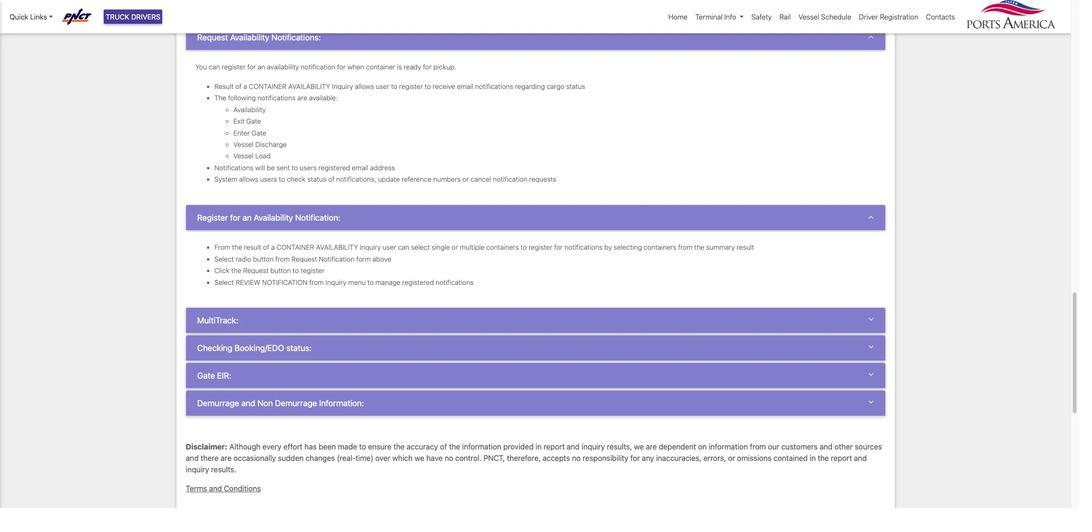 Task type: vqa. For each thing, say whether or not it's contained in the screenshot.
Stay Connected
no



Task type: locate. For each thing, give the bounding box(es) containing it.
info
[[725, 12, 737, 21]]

contained
[[774, 454, 808, 463]]

register
[[197, 213, 228, 223]]

by
[[605, 243, 612, 251]]

notification right cancel
[[493, 175, 528, 183]]

radio
[[236, 255, 251, 263]]

a up following
[[243, 82, 247, 90]]

1 horizontal spatial status
[[566, 82, 586, 90]]

responsibility
[[583, 454, 629, 463]]

0 horizontal spatial report
[[544, 443, 565, 451]]

selecting
[[614, 243, 642, 251]]

to up "notification"
[[293, 267, 299, 275]]

user down container on the top left of page
[[376, 82, 390, 90]]

allows down will
[[239, 175, 258, 183]]

which
[[393, 454, 413, 463]]

can right 'you'
[[209, 63, 220, 71]]

registered inside from the result of a container availability inquiry user can select single or multiple containers to register for notifications by selecting containers from the summary result select radio button from request notification form above click the request button to register select review notification from inquiry menu to manage registered notifications
[[402, 278, 434, 286]]

no right accepts
[[572, 454, 581, 463]]

can left select
[[398, 243, 409, 251]]

or right errors,
[[728, 454, 736, 463]]

a inside from the result of a container availability inquiry user can select single or multiple containers to register for notifications by selecting containers from the summary result select radio button from request notification form above click the request button to register select review notification from inquiry menu to manage registered notifications
[[271, 243, 275, 251]]

0 vertical spatial container
[[249, 82, 287, 90]]

the
[[214, 94, 226, 102]]

0 vertical spatial registered
[[319, 164, 350, 172]]

from up omissions
[[750, 443, 766, 451]]

and up accepts
[[567, 443, 580, 451]]

1 demurrage from the left
[[197, 399, 239, 409]]

1 vertical spatial availability
[[233, 105, 266, 114]]

0 horizontal spatial containers
[[486, 243, 519, 251]]

0 horizontal spatial no
[[445, 454, 453, 463]]

over
[[376, 454, 391, 463]]

2 select from the top
[[214, 278, 234, 286]]

schedule
[[822, 12, 852, 21]]

exit
[[233, 117, 245, 125]]

1 result from the left
[[244, 243, 261, 251]]

or right single
[[452, 243, 458, 251]]

users up check
[[300, 164, 317, 172]]

quick links link
[[10, 11, 53, 22]]

an left availability
[[258, 63, 265, 71]]

or
[[463, 175, 469, 183], [452, 243, 458, 251], [728, 454, 736, 463]]

we
[[634, 443, 644, 451], [415, 454, 425, 463]]

container down availability
[[249, 82, 287, 90]]

0 horizontal spatial are
[[221, 454, 232, 463]]

1 vertical spatial or
[[452, 243, 458, 251]]

availability inside from the result of a container availability inquiry user can select single or multiple containers to register for notifications by selecting containers from the summary result select radio button from request notification form above click the request button to register select review notification from inquiry menu to manage registered notifications
[[316, 243, 358, 251]]

can inside from the result of a container availability inquiry user can select single or multiple containers to register for notifications by selecting containers from the summary result select radio button from request notification form above click the request button to register select review notification from inquiry menu to manage registered notifications
[[398, 243, 409, 251]]

information up pnct, at the bottom left of the page
[[462, 443, 502, 451]]

notification up the available:
[[301, 63, 335, 71]]

2 vertical spatial or
[[728, 454, 736, 463]]

inquiry down there
[[186, 466, 209, 474]]

register for an availability notification: link
[[197, 213, 874, 223]]

1 vertical spatial email
[[352, 164, 368, 172]]

vessel right rail
[[799, 12, 820, 21]]

1 horizontal spatial request
[[243, 267, 269, 275]]

allows
[[355, 82, 374, 90], [239, 175, 258, 183]]

2 vertical spatial are
[[221, 454, 232, 463]]

for right ready
[[423, 63, 432, 71]]

an right register
[[243, 213, 252, 223]]

0 vertical spatial status
[[566, 82, 586, 90]]

of inside although every effort has been made to ensure the accuracy of the information provided in report and inquiry results, we are dependent on information from our customers and other sources and there are occasionally sudden             changes (real-time) over which we have no control. pnct, therefore, accepts no responsibility for any inaccuracies, errors, or omissions contained in the report and inquiry results.
[[440, 443, 447, 451]]

report up accepts
[[544, 443, 565, 451]]

1 vertical spatial notification
[[493, 175, 528, 183]]

1 horizontal spatial or
[[463, 175, 469, 183]]

the left summary
[[695, 243, 705, 251]]

gate up discharge
[[252, 129, 266, 137]]

single
[[432, 243, 450, 251]]

result up the radio
[[244, 243, 261, 251]]

0 horizontal spatial information
[[462, 443, 502, 451]]

changes
[[306, 454, 335, 463]]

containers right selecting
[[644, 243, 677, 251]]

0 vertical spatial gate
[[246, 117, 261, 125]]

register up result
[[222, 63, 246, 71]]

truck
[[106, 12, 129, 21]]

0 horizontal spatial or
[[452, 243, 458, 251]]

1 horizontal spatial an
[[258, 63, 265, 71]]

1 horizontal spatial allows
[[355, 82, 374, 90]]

occasionally
[[234, 454, 276, 463]]

to up 'time)'
[[359, 443, 366, 451]]

1 vertical spatial users
[[260, 175, 277, 183]]

vessel up notifications
[[233, 152, 254, 160]]

availability down following
[[233, 105, 266, 114]]

from left summary
[[678, 243, 693, 251]]

from up "notification"
[[275, 255, 290, 263]]

and
[[241, 399, 255, 409], [567, 443, 580, 451], [820, 443, 833, 451], [186, 454, 199, 463], [854, 454, 867, 463], [209, 485, 222, 493]]

0 horizontal spatial can
[[209, 63, 220, 71]]

to inside although every effort has been made to ensure the accuracy of the information provided in report and inquiry results, we are dependent on information from our customers and other sources and there are occasionally sudden             changes (real-time) over which we have no control. pnct, therefore, accepts no responsibility for any inaccuracies, errors, or omissions contained in the report and inquiry results.
[[359, 443, 366, 451]]

1 vertical spatial a
[[271, 243, 275, 251]]

1 vertical spatial user
[[383, 243, 396, 251]]

discharge
[[255, 140, 287, 149]]

allows down when
[[355, 82, 374, 90]]

rail
[[780, 12, 791, 21]]

from inside although every effort has been made to ensure the accuracy of the information provided in report and inquiry results, we are dependent on information from our customers and other sources and there are occasionally sudden             changes (real-time) over which we have no control. pnct, therefore, accepts no responsibility for any inaccuracies, errors, or omissions contained in the report and inquiry results.
[[750, 443, 766, 451]]

button up "notification"
[[271, 267, 291, 275]]

and left non
[[241, 399, 255, 409]]

1 horizontal spatial report
[[831, 454, 852, 463]]

1 select from the top
[[214, 255, 234, 263]]

register down register for an availability notification: link
[[529, 243, 553, 251]]

to
[[391, 82, 398, 90], [425, 82, 431, 90], [292, 164, 298, 172], [279, 175, 285, 183], [521, 243, 527, 251], [293, 267, 299, 275], [368, 278, 374, 286], [359, 443, 366, 451]]

we down accuracy
[[415, 454, 425, 463]]

1 vertical spatial button
[[271, 267, 291, 275]]

status
[[566, 82, 586, 90], [307, 175, 327, 183]]

0 horizontal spatial status
[[307, 175, 327, 183]]

0 vertical spatial we
[[634, 443, 644, 451]]

demurrage and non demurrage information:
[[197, 399, 364, 409]]

1 horizontal spatial result
[[737, 243, 754, 251]]

multitrack: link
[[197, 316, 874, 326]]

will
[[255, 164, 265, 172]]

1 vertical spatial registered
[[402, 278, 434, 286]]

inquiry left menu
[[326, 278, 347, 286]]

register for an availability notification:
[[197, 213, 341, 223]]

notification
[[301, 63, 335, 71], [493, 175, 528, 183]]

ready
[[404, 63, 421, 71]]

1 horizontal spatial are
[[297, 94, 307, 102]]

effort
[[284, 443, 303, 451]]

truck drivers
[[106, 12, 161, 21]]

from
[[678, 243, 693, 251], [275, 255, 290, 263], [309, 278, 324, 286], [750, 443, 766, 451]]

1 horizontal spatial information
[[709, 443, 748, 451]]

1 vertical spatial gate
[[252, 129, 266, 137]]

the up control.
[[449, 443, 460, 451]]

in up therefore,
[[536, 443, 542, 451]]

register down ready
[[399, 82, 423, 90]]

are for we
[[646, 443, 657, 451]]

1 horizontal spatial we
[[634, 443, 644, 451]]

report down other
[[831, 454, 852, 463]]

1 vertical spatial container
[[277, 243, 314, 251]]

0 vertical spatial can
[[209, 63, 220, 71]]

although
[[229, 443, 261, 451]]

1 horizontal spatial notification
[[493, 175, 528, 183]]

information up errors,
[[709, 443, 748, 451]]

2 vertical spatial request
[[243, 267, 269, 275]]

and inside demurrage and non demurrage information: link
[[241, 399, 255, 409]]

1 vertical spatial select
[[214, 278, 234, 286]]

registered up notifications, at the left of the page
[[319, 164, 350, 172]]

inquiry inside "result of a container availability inquiry allows user to register to receive email notifications regarding cargo status the following notifications are available: availability exit gate enter gate vessel discharge vessel load notifications will be sent to users registered email address system allows users to check status of notifications, update reference numbers or cancel notification requests"
[[332, 82, 353, 90]]

a down register for an availability notification:
[[271, 243, 275, 251]]

to left 'receive'
[[425, 82, 431, 90]]

availability up the available:
[[288, 82, 330, 90]]

0 horizontal spatial request
[[197, 32, 228, 42]]

demurrage right non
[[275, 399, 317, 409]]

and down sources
[[854, 454, 867, 463]]

2 information from the left
[[709, 443, 748, 451]]

of up following
[[235, 82, 242, 90]]

pickup.
[[434, 63, 456, 71]]

1 vertical spatial are
[[646, 443, 657, 451]]

a inside "result of a container availability inquiry allows user to register to receive email notifications regarding cargo status the following notifications are available: availability exit gate enter gate vessel discharge vessel load notifications will be sent to users registered email address system allows users to check status of notifications, update reference numbers or cancel notification requests"
[[243, 82, 247, 90]]

0 horizontal spatial inquiry
[[186, 466, 209, 474]]

result
[[244, 243, 261, 251], [737, 243, 754, 251]]

0 horizontal spatial result
[[244, 243, 261, 251]]

0 horizontal spatial a
[[243, 82, 247, 90]]

of
[[235, 82, 242, 90], [328, 175, 335, 183], [263, 243, 269, 251], [440, 443, 447, 451]]

demurrage
[[197, 399, 239, 409], [275, 399, 317, 409]]

sources
[[855, 443, 882, 451]]

has
[[305, 443, 317, 451]]

1 vertical spatial request
[[292, 255, 317, 263]]

user up 'above'
[[383, 243, 396, 251]]

gate right exit
[[246, 117, 261, 125]]

no right have
[[445, 454, 453, 463]]

notifications left by
[[565, 243, 603, 251]]

0 vertical spatial button
[[253, 255, 274, 263]]

for left when
[[337, 63, 346, 71]]

users down be
[[260, 175, 277, 183]]

0 horizontal spatial registered
[[319, 164, 350, 172]]

for down "request availability notifications:" on the left top
[[247, 63, 256, 71]]

user inside "result of a container availability inquiry allows user to register to receive email notifications regarding cargo status the following notifications are available: availability exit gate enter gate vessel discharge vessel load notifications will be sent to users registered email address system allows users to check status of notifications, update reference numbers or cancel notification requests"
[[376, 82, 390, 90]]

safety link
[[748, 8, 776, 26]]

following
[[228, 94, 256, 102]]

information
[[462, 443, 502, 451], [709, 443, 748, 451]]

register
[[222, 63, 246, 71], [399, 82, 423, 90], [529, 243, 553, 251], [301, 267, 325, 275]]

request up review
[[243, 267, 269, 275]]

0 horizontal spatial demurrage
[[197, 399, 239, 409]]

demurrage down 'gate eir:'
[[197, 399, 239, 409]]

notifications
[[475, 82, 513, 90], [258, 94, 296, 102], [565, 243, 603, 251], [436, 278, 474, 286]]

1 vertical spatial can
[[398, 243, 409, 251]]

select
[[214, 255, 234, 263], [214, 278, 234, 286]]

0 vertical spatial inquiry
[[332, 82, 353, 90]]

system
[[214, 175, 237, 183]]

notifications down single
[[436, 278, 474, 286]]

summary
[[707, 243, 735, 251]]

result right summary
[[737, 243, 754, 251]]

2 horizontal spatial or
[[728, 454, 736, 463]]

or left cancel
[[463, 175, 469, 183]]

1 horizontal spatial demurrage
[[275, 399, 317, 409]]

inquiry up the available:
[[332, 82, 353, 90]]

containers right multiple
[[486, 243, 519, 251]]

user
[[376, 82, 390, 90], [383, 243, 396, 251]]

are up results.
[[221, 454, 232, 463]]

1 horizontal spatial inquiry
[[582, 443, 605, 451]]

request up "notification"
[[292, 255, 317, 263]]

1 horizontal spatial registered
[[402, 278, 434, 286]]

of down register for an availability notification:
[[263, 243, 269, 251]]

1 vertical spatial report
[[831, 454, 852, 463]]

1 no from the left
[[445, 454, 453, 463]]

registered right manage
[[402, 278, 434, 286]]

in
[[536, 443, 542, 451], [810, 454, 816, 463]]

1 vertical spatial allows
[[239, 175, 258, 183]]

availability left notification:
[[254, 213, 293, 223]]

non
[[258, 399, 273, 409]]

0 vertical spatial request
[[197, 32, 228, 42]]

1 horizontal spatial containers
[[644, 243, 677, 251]]

1 vertical spatial an
[[243, 213, 252, 223]]

1 horizontal spatial can
[[398, 243, 409, 251]]

2 vertical spatial gate
[[197, 371, 215, 381]]

availability
[[267, 63, 299, 71]]

2 horizontal spatial are
[[646, 443, 657, 451]]

1 vertical spatial vessel
[[233, 140, 254, 149]]

0 vertical spatial availability
[[288, 82, 330, 90]]

we up the any at bottom
[[634, 443, 644, 451]]

terms and conditions link
[[186, 485, 261, 493]]

are up the any at bottom
[[646, 443, 657, 451]]

a
[[243, 82, 247, 90], [271, 243, 275, 251]]

1 horizontal spatial a
[[271, 243, 275, 251]]

from
[[214, 243, 230, 251]]

2 horizontal spatial request
[[292, 255, 317, 263]]

0 horizontal spatial notification
[[301, 63, 335, 71]]

you can register for an availability notification for when container is ready for pickup.
[[195, 63, 456, 71]]

1 horizontal spatial in
[[810, 454, 816, 463]]

0 vertical spatial email
[[457, 82, 474, 90]]

inquiry up responsibility
[[582, 443, 605, 451]]

select down click
[[214, 278, 234, 286]]

email right 'receive'
[[457, 82, 474, 90]]

0 vertical spatial a
[[243, 82, 247, 90]]

review
[[236, 278, 260, 286]]

results,
[[607, 443, 632, 451]]

request inside request availability notifications: link
[[197, 32, 228, 42]]

button right the radio
[[253, 255, 274, 263]]

1 horizontal spatial no
[[572, 454, 581, 463]]

gate eir:
[[197, 371, 231, 381]]

are inside "result of a container availability inquiry allows user to register to receive email notifications regarding cargo status the following notifications are available: availability exit gate enter gate vessel discharge vessel load notifications will be sent to users registered email address system allows users to check status of notifications, update reference numbers or cancel notification requests"
[[297, 94, 307, 102]]

inquiry up form
[[360, 243, 381, 251]]

availability up notification
[[316, 243, 358, 251]]

select down from
[[214, 255, 234, 263]]

0 vertical spatial notification
[[301, 63, 335, 71]]

vessel down enter at the left of page
[[233, 140, 254, 149]]

request availability notifications: link
[[197, 32, 874, 42]]

register down notification
[[301, 267, 325, 275]]

for left the any at bottom
[[631, 454, 640, 463]]

0 vertical spatial are
[[297, 94, 307, 102]]

made
[[338, 443, 357, 451]]

request up 'you'
[[197, 32, 228, 42]]

1 horizontal spatial users
[[300, 164, 317, 172]]

0 horizontal spatial users
[[260, 175, 277, 183]]

container up "notification"
[[277, 243, 314, 251]]

container
[[366, 63, 395, 71]]

1 vertical spatial we
[[415, 454, 425, 463]]

0 vertical spatial user
[[376, 82, 390, 90]]

time)
[[356, 454, 374, 463]]

0 horizontal spatial we
[[415, 454, 425, 463]]

although every effort has been made to ensure the accuracy of the information provided in report and inquiry results, we are dependent on information from our customers and other sources and there are occasionally sudden             changes (real-time) over which we have no control. pnct, therefore, accepts no responsibility for any inaccuracies, errors, or omissions contained in the report and inquiry results.
[[186, 443, 882, 474]]

results.
[[211, 466, 236, 474]]

on
[[698, 443, 707, 451]]

0 vertical spatial in
[[536, 443, 542, 451]]

terms
[[186, 485, 207, 493]]

are left the available:
[[297, 94, 307, 102]]

0 vertical spatial select
[[214, 255, 234, 263]]

control.
[[455, 454, 482, 463]]

containers
[[486, 243, 519, 251], [644, 243, 677, 251]]

gate
[[246, 117, 261, 125], [252, 129, 266, 137], [197, 371, 215, 381]]

1 vertical spatial availability
[[316, 243, 358, 251]]

gate left eir:
[[197, 371, 215, 381]]

1 containers from the left
[[486, 243, 519, 251]]

check
[[287, 175, 306, 183]]

for inside although every effort has been made to ensure the accuracy of the information provided in report and inquiry results, we are dependent on information from our customers and other sources and there are occasionally sudden             changes (real-time) over which we have no control. pnct, therefore, accepts no responsibility for any inaccuracies, errors, or omissions contained in the report and inquiry results.
[[631, 454, 640, 463]]

notification:
[[295, 213, 341, 223]]

for down register for an availability notification: link
[[554, 243, 563, 251]]

tab list
[[186, 0, 886, 419]]



Task type: describe. For each thing, give the bounding box(es) containing it.
from down notification
[[309, 278, 324, 286]]

safety
[[752, 12, 772, 21]]

our
[[768, 443, 780, 451]]

click
[[214, 267, 230, 275]]

cargo
[[547, 82, 565, 90]]

for inside from the result of a container availability inquiry user can select single or multiple containers to register for notifications by selecting containers from the summary result select radio button from request notification form above click the request button to register select review notification from inquiry menu to manage registered notifications
[[554, 243, 563, 251]]

tab list containing request availability notifications:
[[186, 0, 886, 419]]

angle down image
[[869, 32, 874, 41]]

notifications
[[214, 164, 254, 172]]

to down is
[[391, 82, 398, 90]]

the down the radio
[[231, 267, 241, 275]]

numbers
[[433, 175, 461, 183]]

any
[[642, 454, 654, 463]]

register inside "result of a container availability inquiry allows user to register to receive email notifications regarding cargo status the following notifications are available: availability exit gate enter gate vessel discharge vessel load notifications will be sent to users registered email address system allows users to check status of notifications, update reference numbers or cancel notification requests"
[[399, 82, 423, 90]]

drivers
[[131, 12, 161, 21]]

checking booking/edo status: link
[[197, 343, 874, 353]]

container inside from the result of a container availability inquiry user can select single or multiple containers to register for notifications by selecting containers from the summary result select radio button from request notification form above click the request button to register select review notification from inquiry menu to manage registered notifications
[[277, 243, 314, 251]]

terms and conditions
[[186, 485, 261, 493]]

result of a container availability inquiry allows user to register to receive email notifications regarding cargo status the following notifications are available: availability exit gate enter gate vessel discharge vessel load notifications will be sent to users registered email address system allows users to check status of notifications, update reference numbers or cancel notification requests
[[214, 82, 586, 183]]

to right menu
[[368, 278, 374, 286]]

contacts link
[[923, 8, 959, 26]]

0 horizontal spatial in
[[536, 443, 542, 451]]

eir:
[[217, 371, 231, 381]]

other
[[835, 443, 853, 451]]

above
[[373, 255, 392, 263]]

accuracy
[[407, 443, 438, 451]]

dependent
[[659, 443, 696, 451]]

sent
[[277, 164, 290, 172]]

therefore,
[[507, 454, 541, 463]]

the up which
[[394, 443, 405, 451]]

or inside although every effort has been made to ensure the accuracy of the information provided in report and inquiry results, we are dependent on information from our customers and other sources and there are occasionally sudden             changes (real-time) over which we have no control. pnct, therefore, accepts no responsibility for any inaccuracies, errors, or omissions contained in the report and inquiry results.
[[728, 454, 736, 463]]

be
[[267, 164, 275, 172]]

links
[[30, 12, 47, 21]]

0 vertical spatial vessel
[[799, 12, 820, 21]]

sudden
[[278, 454, 304, 463]]

driver registration
[[859, 12, 919, 21]]

2 demurrage from the left
[[275, 399, 317, 409]]

or inside from the result of a container availability inquiry user can select single or multiple containers to register for notifications by selecting containers from the summary result select radio button from request notification form above click the request button to register select review notification from inquiry menu to manage registered notifications
[[452, 243, 458, 251]]

terminal info
[[696, 12, 737, 21]]

0 horizontal spatial email
[[352, 164, 368, 172]]

to right sent
[[292, 164, 298, 172]]

rail link
[[776, 8, 795, 26]]

notifications left regarding
[[475, 82, 513, 90]]

vessel schedule
[[799, 12, 852, 21]]

ensure
[[368, 443, 392, 451]]

is
[[397, 63, 402, 71]]

1 information from the left
[[462, 443, 502, 451]]

address
[[370, 164, 395, 172]]

0 horizontal spatial allows
[[239, 175, 258, 183]]

the up the radio
[[232, 243, 242, 251]]

home link
[[665, 8, 692, 26]]

checking
[[197, 343, 233, 353]]

and left other
[[820, 443, 833, 451]]

every
[[263, 443, 282, 451]]

driver
[[859, 12, 879, 21]]

update
[[378, 175, 400, 183]]

notification inside "result of a container availability inquiry allows user to register to receive email notifications regarding cargo status the following notifications are available: availability exit gate enter gate vessel discharge vessel load notifications will be sent to users registered email address system allows users to check status of notifications, update reference numbers or cancel notification requests"
[[493, 175, 528, 183]]

0 vertical spatial allows
[[355, 82, 374, 90]]

quick
[[10, 12, 28, 21]]

quick links
[[10, 12, 47, 21]]

request availability notifications:
[[197, 32, 321, 42]]

of inside from the result of a container availability inquiry user can select single or multiple containers to register for notifications by selecting containers from the summary result select radio button from request notification form above click the request button to register select review notification from inquiry menu to manage registered notifications
[[263, 243, 269, 251]]

receive
[[433, 82, 455, 90]]

cancel
[[471, 175, 491, 183]]

multitrack:
[[197, 316, 238, 326]]

0 vertical spatial an
[[258, 63, 265, 71]]

been
[[319, 443, 336, 451]]

when
[[348, 63, 364, 71]]

from the result of a container availability inquiry user can select single or multiple containers to register for notifications by selecting containers from the summary result select radio button from request notification form above click the request button to register select review notification from inquiry menu to manage registered notifications
[[214, 243, 754, 286]]

are for notifications
[[297, 94, 307, 102]]

available:
[[309, 94, 338, 102]]

container inside "result of a container availability inquiry allows user to register to receive email notifications regarding cargo status the following notifications are available: availability exit gate enter gate vessel discharge vessel load notifications will be sent to users registered email address system allows users to check status of notifications, update reference numbers or cancel notification requests"
[[249, 82, 287, 90]]

availability inside "result of a container availability inquiry allows user to register to receive email notifications regarding cargo status the following notifications are available: availability exit gate enter gate vessel discharge vessel load notifications will be sent to users registered email address system allows users to check status of notifications, update reference numbers or cancel notification requests"
[[233, 105, 266, 114]]

0 vertical spatial users
[[300, 164, 317, 172]]

menu
[[348, 278, 366, 286]]

2 vertical spatial availability
[[254, 213, 293, 223]]

0 vertical spatial availability
[[230, 32, 269, 42]]

home
[[669, 12, 688, 21]]

you
[[195, 63, 207, 71]]

inaccuracies,
[[656, 454, 702, 463]]

provided
[[504, 443, 534, 451]]

0 vertical spatial report
[[544, 443, 565, 451]]

accepts
[[543, 454, 570, 463]]

registered inside "result of a container availability inquiry allows user to register to receive email notifications regarding cargo status the following notifications are available: availability exit gate enter gate vessel discharge vessel load notifications will be sent to users registered email address system allows users to check status of notifications, update reference numbers or cancel notification requests"
[[319, 164, 350, 172]]

regarding
[[515, 82, 545, 90]]

1 horizontal spatial email
[[457, 82, 474, 90]]

notification
[[262, 278, 308, 286]]

disclaimer:
[[186, 443, 227, 451]]

manage
[[376, 278, 401, 286]]

and left there
[[186, 454, 199, 463]]

notifications,
[[336, 175, 376, 183]]

2 vertical spatial inquiry
[[326, 278, 347, 286]]

vessel schedule link
[[795, 8, 856, 26]]

2 containers from the left
[[644, 243, 677, 251]]

notifications down availability
[[258, 94, 296, 102]]

requests
[[529, 175, 557, 183]]

have
[[427, 454, 443, 463]]

or inside "result of a container availability inquiry allows user to register to receive email notifications regarding cargo status the following notifications are available: availability exit gate enter gate vessel discharge vessel load notifications will be sent to users registered email address system allows users to check status of notifications, update reference numbers or cancel notification requests"
[[463, 175, 469, 183]]

0 vertical spatial inquiry
[[582, 443, 605, 451]]

pnct,
[[484, 454, 505, 463]]

2 result from the left
[[737, 243, 754, 251]]

select
[[411, 243, 430, 251]]

form
[[356, 255, 371, 263]]

2 no from the left
[[572, 454, 581, 463]]

for right register
[[230, 213, 241, 223]]

of left notifications, at the left of the page
[[328, 175, 335, 183]]

user inside from the result of a container availability inquiry user can select single or multiple containers to register for notifications by selecting containers from the summary result select radio button from request notification form above click the request button to register select review notification from inquiry menu to manage registered notifications
[[383, 243, 396, 251]]

registration
[[880, 12, 919, 21]]

enter
[[233, 129, 250, 137]]

status:
[[286, 343, 312, 353]]

customers
[[782, 443, 818, 451]]

1 vertical spatial in
[[810, 454, 816, 463]]

0 horizontal spatial an
[[243, 213, 252, 223]]

1 vertical spatial status
[[307, 175, 327, 183]]

notification
[[319, 255, 355, 263]]

load
[[255, 152, 271, 160]]

1 vertical spatial inquiry
[[186, 466, 209, 474]]

to down register for an availability notification: link
[[521, 243, 527, 251]]

1 vertical spatial inquiry
[[360, 243, 381, 251]]

the right 'contained'
[[818, 454, 829, 463]]

conditions
[[224, 485, 261, 493]]

omissions
[[738, 454, 772, 463]]

truck drivers link
[[104, 9, 162, 24]]

2 vertical spatial vessel
[[233, 152, 254, 160]]

booking/edo
[[235, 343, 284, 353]]

multiple
[[460, 243, 485, 251]]

to down sent
[[279, 175, 285, 183]]

and right terms
[[209, 485, 222, 493]]

reference
[[402, 175, 432, 183]]

notifications:
[[272, 32, 321, 42]]

availability inside "result of a container availability inquiry allows user to register to receive email notifications regarding cargo status the following notifications are available: availability exit gate enter gate vessel discharge vessel load notifications will be sent to users registered email address system allows users to check status of notifications, update reference numbers or cancel notification requests"
[[288, 82, 330, 90]]



